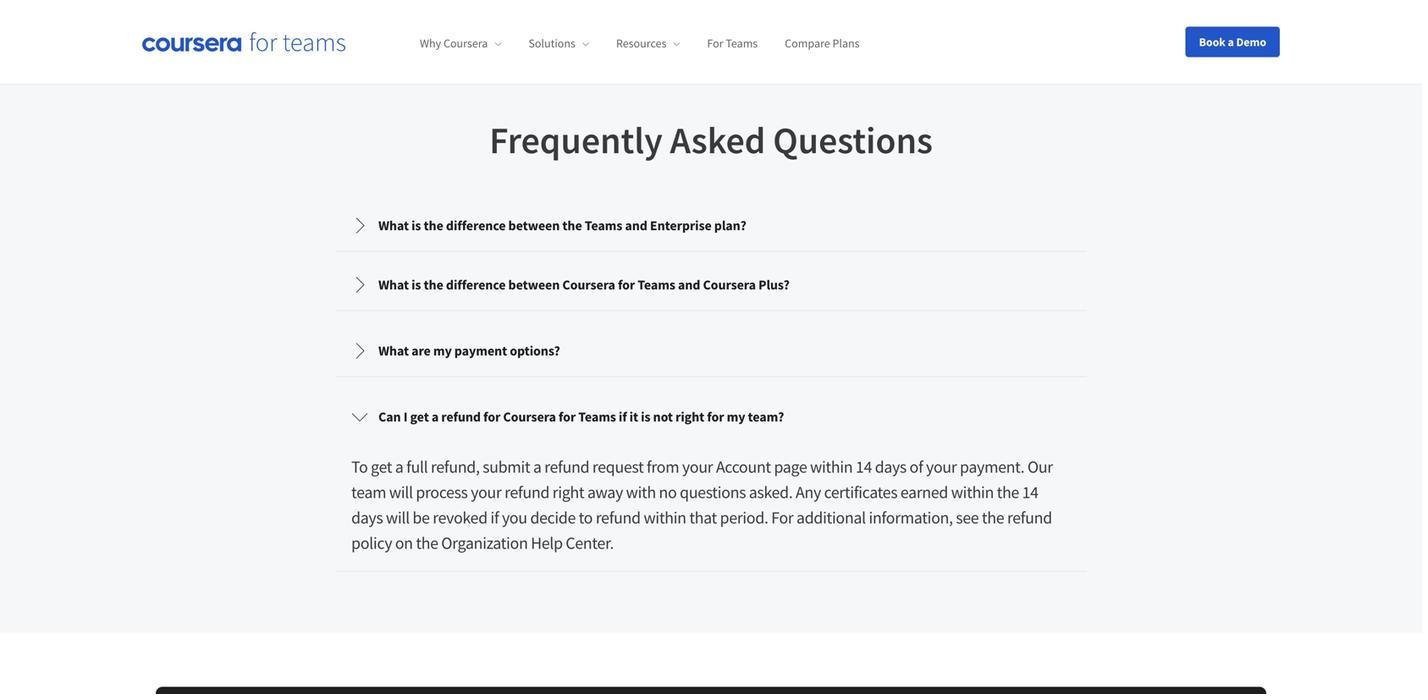 Task type: vqa. For each thing, say whether or not it's contained in the screenshot.
(4.6 STARS) element
no



Task type: locate. For each thing, give the bounding box(es) containing it.
if left it
[[619, 409, 627, 426]]

is inside "what is the difference between coursera for teams and coursera plus?" 'dropdown button'
[[412, 277, 421, 293]]

difference
[[446, 217, 506, 234], [446, 277, 506, 293]]

for
[[618, 277, 635, 293], [484, 409, 501, 426], [559, 409, 576, 426], [707, 409, 724, 426]]

.
[[610, 533, 614, 554]]

14 up certificates
[[856, 456, 872, 478]]

difference inside what is the difference between the teams and enterprise plan? dropdown button
[[446, 217, 506, 234]]

14 down our
[[1023, 482, 1039, 503]]

1 what from the top
[[379, 217, 409, 234]]

0 vertical spatial and
[[625, 217, 648, 234]]

1 vertical spatial right
[[553, 482, 585, 503]]

i
[[404, 409, 408, 426]]

what
[[379, 217, 409, 234], [379, 277, 409, 293], [379, 343, 409, 360]]

refund
[[441, 409, 481, 426], [545, 456, 590, 478], [505, 482, 550, 503], [596, 507, 641, 528], [1008, 507, 1052, 528]]

1 horizontal spatial within
[[810, 456, 853, 478]]

1 vertical spatial is
[[412, 277, 421, 293]]

0 horizontal spatial for
[[707, 36, 724, 51]]

for down asked.
[[772, 507, 794, 528]]

page
[[774, 456, 807, 478]]

difference for the
[[446, 217, 506, 234]]

if inside can i get a refund for coursera for teams if it is not right for my team? dropdown button
[[619, 409, 627, 426]]

organization help center .
[[441, 533, 614, 554]]

2 what from the top
[[379, 277, 409, 293]]

get
[[410, 409, 429, 426], [371, 456, 392, 478]]

is
[[412, 217, 421, 234], [412, 277, 421, 293], [641, 409, 651, 426]]

1 vertical spatial if
[[491, 507, 499, 528]]

days down team
[[351, 507, 383, 528]]

a
[[1228, 34, 1234, 50], [432, 409, 439, 426], [395, 456, 403, 478], [533, 456, 542, 478]]

1 horizontal spatial right
[[676, 409, 705, 426]]

14
[[856, 456, 872, 478], [1023, 482, 1039, 503]]

1 difference from the top
[[446, 217, 506, 234]]

coursera right why
[[444, 36, 488, 51]]

coursera for teams image
[[142, 32, 346, 52]]

0 vertical spatial difference
[[446, 217, 506, 234]]

will down full
[[389, 482, 413, 503]]

0 horizontal spatial right
[[553, 482, 585, 503]]

between
[[509, 217, 560, 234], [509, 277, 560, 293]]

asked
[[670, 116, 766, 163]]

0 vertical spatial right
[[676, 409, 705, 426]]

and down enterprise
[[678, 277, 701, 293]]

if inside to get a full refund, submit a refund request from your account page within 14 days of your payment. our team will process your refund right away with no questions asked. any certificates earned within the 14 days will be revoked if you decide to refund within that period. for additional information, see the refund policy on the
[[491, 507, 499, 528]]

my left team?
[[727, 409, 746, 426]]

account
[[716, 456, 771, 478]]

if
[[619, 409, 627, 426], [491, 507, 499, 528]]

within down no
[[644, 507, 687, 528]]

if left you
[[491, 507, 499, 528]]

for
[[707, 36, 724, 51], [772, 507, 794, 528]]

and
[[625, 217, 648, 234], [678, 277, 701, 293]]

for right resources link
[[707, 36, 724, 51]]

0 vertical spatial days
[[875, 456, 907, 478]]

difference inside "what is the difference between coursera for teams and coursera plus?" 'dropdown button'
[[446, 277, 506, 293]]

0 horizontal spatial my
[[433, 343, 452, 360]]

1 horizontal spatial for
[[772, 507, 794, 528]]

compare plans
[[785, 36, 860, 51]]

will
[[389, 482, 413, 503], [386, 507, 410, 528]]

any
[[796, 482, 821, 503]]

a right i
[[432, 409, 439, 426]]

not
[[653, 409, 673, 426]]

what inside dropdown button
[[379, 343, 409, 360]]

0 vertical spatial 14
[[856, 456, 872, 478]]

1 horizontal spatial get
[[410, 409, 429, 426]]

coursera up submit
[[503, 409, 556, 426]]

our
[[1028, 456, 1053, 478]]

my inside dropdown button
[[727, 409, 746, 426]]

coursera
[[444, 36, 488, 51], [563, 277, 616, 293], [703, 277, 756, 293], [503, 409, 556, 426]]

within up any
[[810, 456, 853, 478]]

request
[[593, 456, 644, 478]]

1 vertical spatial 14
[[1023, 482, 1039, 503]]

0 horizontal spatial within
[[644, 507, 687, 528]]

why coursera link
[[420, 36, 502, 51]]

1 vertical spatial what
[[379, 277, 409, 293]]

refund inside dropdown button
[[441, 409, 481, 426]]

solutions link
[[529, 36, 589, 51]]

2 difference from the top
[[446, 277, 506, 293]]

with
[[626, 482, 656, 503]]

organization help center link
[[441, 533, 610, 554]]

your up questions
[[682, 456, 713, 478]]

what inside 'dropdown button'
[[379, 277, 409, 293]]

resources
[[616, 36, 667, 51]]

0 vertical spatial what
[[379, 217, 409, 234]]

teams
[[726, 36, 758, 51], [585, 217, 623, 234], [638, 277, 676, 293], [579, 409, 616, 426]]

within
[[810, 456, 853, 478], [951, 482, 994, 503], [644, 507, 687, 528]]

certificates
[[824, 482, 898, 503]]

2 between from the top
[[509, 277, 560, 293]]

it
[[630, 409, 639, 426]]

full
[[406, 456, 428, 478]]

demo
[[1237, 34, 1267, 50]]

frequently
[[490, 116, 663, 163]]

what are my payment options?
[[379, 343, 560, 360]]

days
[[875, 456, 907, 478], [351, 507, 383, 528]]

between inside "what is the difference between coursera for teams and coursera plus?" 'dropdown button'
[[509, 277, 560, 293]]

payment
[[455, 343, 507, 360]]

0 vertical spatial get
[[410, 409, 429, 426]]

between up what is the difference between coursera for teams and coursera plus? on the top
[[509, 217, 560, 234]]

will left be
[[386, 507, 410, 528]]

why coursera
[[420, 36, 488, 51]]

questions
[[773, 116, 933, 163]]

1 horizontal spatial if
[[619, 409, 627, 426]]

questions
[[680, 482, 746, 503]]

your right of
[[926, 456, 957, 478]]

my
[[433, 343, 452, 360], [727, 409, 746, 426]]

1 vertical spatial my
[[727, 409, 746, 426]]

0 vertical spatial my
[[433, 343, 452, 360]]

1 vertical spatial and
[[678, 277, 701, 293]]

2 vertical spatial is
[[641, 409, 651, 426]]

0 vertical spatial is
[[412, 217, 421, 234]]

to
[[579, 507, 593, 528]]

0 vertical spatial if
[[619, 409, 627, 426]]

1 vertical spatial get
[[371, 456, 392, 478]]

between inside what is the difference between the teams and enterprise plan? dropdown button
[[509, 217, 560, 234]]

right
[[676, 409, 705, 426], [553, 482, 585, 503]]

what for what is the difference between coursera for teams and coursera plus?
[[379, 277, 409, 293]]

between for the
[[509, 217, 560, 234]]

between for coursera
[[509, 277, 560, 293]]

team?
[[748, 409, 784, 426]]

1 horizontal spatial and
[[678, 277, 701, 293]]

what inside dropdown button
[[379, 217, 409, 234]]

0 vertical spatial will
[[389, 482, 413, 503]]

enterprise
[[650, 217, 712, 234]]

1 horizontal spatial my
[[727, 409, 746, 426]]

is inside what is the difference between the teams and enterprise plan? dropdown button
[[412, 217, 421, 234]]

1 horizontal spatial days
[[875, 456, 907, 478]]

1 between from the top
[[509, 217, 560, 234]]

payment.
[[960, 456, 1025, 478]]

within up see
[[951, 482, 994, 503]]

1 vertical spatial for
[[772, 507, 794, 528]]

get right i
[[410, 409, 429, 426]]

a inside book a demo button
[[1228, 34, 1234, 50]]

be
[[413, 507, 430, 528]]

2 vertical spatial what
[[379, 343, 409, 360]]

1 vertical spatial between
[[509, 277, 560, 293]]

teams down enterprise
[[638, 277, 676, 293]]

0 vertical spatial within
[[810, 456, 853, 478]]

between down what is the difference between the teams and enterprise plan?
[[509, 277, 560, 293]]

0 horizontal spatial and
[[625, 217, 648, 234]]

1 vertical spatial difference
[[446, 277, 506, 293]]

my right "are"
[[433, 343, 452, 360]]

for teams link
[[707, 36, 758, 51]]

decide
[[530, 507, 576, 528]]

a right book at right top
[[1228, 34, 1234, 50]]

resources link
[[616, 36, 680, 51]]

refund,
[[431, 456, 480, 478]]

get right to
[[371, 456, 392, 478]]

1 horizontal spatial your
[[682, 456, 713, 478]]

refund up refund,
[[441, 409, 481, 426]]

0 horizontal spatial get
[[371, 456, 392, 478]]

0 vertical spatial between
[[509, 217, 560, 234]]

your
[[682, 456, 713, 478], [926, 456, 957, 478], [471, 482, 502, 503]]

1 vertical spatial days
[[351, 507, 383, 528]]

days left of
[[875, 456, 907, 478]]

is for what is the difference between the teams and enterprise plan?
[[412, 217, 421, 234]]

the
[[424, 217, 444, 234], [563, 217, 582, 234], [424, 277, 444, 293], [997, 482, 1020, 503], [982, 507, 1005, 528], [416, 533, 438, 554]]

and left enterprise
[[625, 217, 648, 234]]

submit
[[483, 456, 530, 478]]

0 horizontal spatial if
[[491, 507, 499, 528]]

right up decide
[[553, 482, 585, 503]]

center
[[566, 533, 610, 554]]

solutions
[[529, 36, 576, 51]]

0 horizontal spatial 14
[[856, 456, 872, 478]]

1 vertical spatial within
[[951, 482, 994, 503]]

your down submit
[[471, 482, 502, 503]]

3 what from the top
[[379, 343, 409, 360]]

teams up what is the difference between coursera for teams and coursera plus? on the top
[[585, 217, 623, 234]]

right right not on the bottom left
[[676, 409, 705, 426]]



Task type: describe. For each thing, give the bounding box(es) containing it.
refund up you
[[505, 482, 550, 503]]

compare plans link
[[785, 36, 860, 51]]

what is the difference between the teams and enterprise plan? button
[[338, 202, 1085, 249]]

0 vertical spatial for
[[707, 36, 724, 51]]

my inside dropdown button
[[433, 343, 452, 360]]

what is the difference between coursera for teams and coursera plus?
[[379, 277, 790, 293]]

what is the difference between coursera for teams and coursera plus? button
[[338, 261, 1085, 309]]

a inside can i get a refund for coursera for teams if it is not right for my team? dropdown button
[[432, 409, 439, 426]]

additional
[[797, 507, 866, 528]]

of
[[910, 456, 923, 478]]

plus?
[[759, 277, 790, 293]]

teams inside 'dropdown button'
[[638, 277, 676, 293]]

refund up away
[[545, 456, 590, 478]]

to get a full refund, submit a refund request from your account page within 14 days of your payment. our team will process your refund right away with no questions asked. any certificates earned within the 14 days will be revoked if you decide to refund within that period. for additional information, see the refund policy on the
[[351, 456, 1053, 554]]

refund up the .
[[596, 507, 641, 528]]

2 vertical spatial within
[[644, 507, 687, 528]]

frequently asked questions
[[490, 116, 933, 163]]

from
[[647, 456, 679, 478]]

for inside 'dropdown button'
[[618, 277, 635, 293]]

coursera left plus?
[[703, 277, 756, 293]]

can i get a refund for coursera for teams if it is not right for my team? button
[[338, 393, 1085, 441]]

book a demo
[[1200, 34, 1267, 50]]

what for what are my payment options?
[[379, 343, 409, 360]]

1 horizontal spatial 14
[[1023, 482, 1039, 503]]

information,
[[869, 507, 953, 528]]

2 horizontal spatial your
[[926, 456, 957, 478]]

can
[[379, 409, 401, 426]]

refund down our
[[1008, 507, 1052, 528]]

compare
[[785, 36, 830, 51]]

are
[[412, 343, 431, 360]]

is inside can i get a refund for coursera for teams if it is not right for my team? dropdown button
[[641, 409, 651, 426]]

0 horizontal spatial your
[[471, 482, 502, 503]]

get inside to get a full refund, submit a refund request from your account page within 14 days of your payment. our team will process your refund right away with no questions asked. any certificates earned within the 14 days will be revoked if you decide to refund within that period. for additional information, see the refund policy on the
[[371, 456, 392, 478]]

what for what is the difference between the teams and enterprise plan?
[[379, 217, 409, 234]]

book a demo button
[[1186, 27, 1280, 57]]

can i get a refund for coursera for teams if it is not right for my team?
[[379, 409, 784, 426]]

that
[[690, 507, 717, 528]]

options?
[[510, 343, 560, 360]]

is for what is the difference between coursera for teams and coursera plus?
[[412, 277, 421, 293]]

why
[[420, 36, 441, 51]]

what are my payment options? button
[[338, 327, 1085, 375]]

earned
[[901, 482, 948, 503]]

plans
[[833, 36, 860, 51]]

to
[[351, 456, 368, 478]]

see
[[956, 507, 979, 528]]

policy
[[351, 533, 392, 554]]

revoked
[[433, 507, 488, 528]]

organization
[[441, 533, 528, 554]]

away
[[588, 482, 623, 503]]

1 vertical spatial will
[[386, 507, 410, 528]]

right inside to get a full refund, submit a refund request from your account page within 14 days of your payment. our team will process your refund right away with no questions asked. any certificates earned within the 14 days will be revoked if you decide to refund within that period. for additional information, see the refund policy on the
[[553, 482, 585, 503]]

the inside "what is the difference between coursera for teams and coursera plus?" 'dropdown button'
[[424, 277, 444, 293]]

team
[[351, 482, 386, 503]]

you
[[502, 507, 527, 528]]

and inside dropdown button
[[625, 217, 648, 234]]

teams left compare
[[726, 36, 758, 51]]

right inside dropdown button
[[676, 409, 705, 426]]

coursera down what is the difference between the teams and enterprise plan?
[[563, 277, 616, 293]]

help
[[531, 533, 563, 554]]

period.
[[720, 507, 769, 528]]

2 horizontal spatial within
[[951, 482, 994, 503]]

plan?
[[715, 217, 747, 234]]

for inside to get a full refund, submit a refund request from your account page within 14 days of your payment. our team will process your refund right away with no questions asked. any certificates earned within the 14 days will be revoked if you decide to refund within that period. for additional information, see the refund policy on the
[[772, 507, 794, 528]]

process
[[416, 482, 468, 503]]

for teams
[[707, 36, 758, 51]]

0 horizontal spatial days
[[351, 507, 383, 528]]

coursera inside dropdown button
[[503, 409, 556, 426]]

what is the difference between the teams and enterprise plan?
[[379, 217, 747, 234]]

get inside dropdown button
[[410, 409, 429, 426]]

and inside 'dropdown button'
[[678, 277, 701, 293]]

teams left it
[[579, 409, 616, 426]]

on
[[395, 533, 413, 554]]

asked.
[[749, 482, 793, 503]]

difference for coursera
[[446, 277, 506, 293]]

no
[[659, 482, 677, 503]]

book
[[1200, 34, 1226, 50]]

a right submit
[[533, 456, 542, 478]]

a left full
[[395, 456, 403, 478]]



